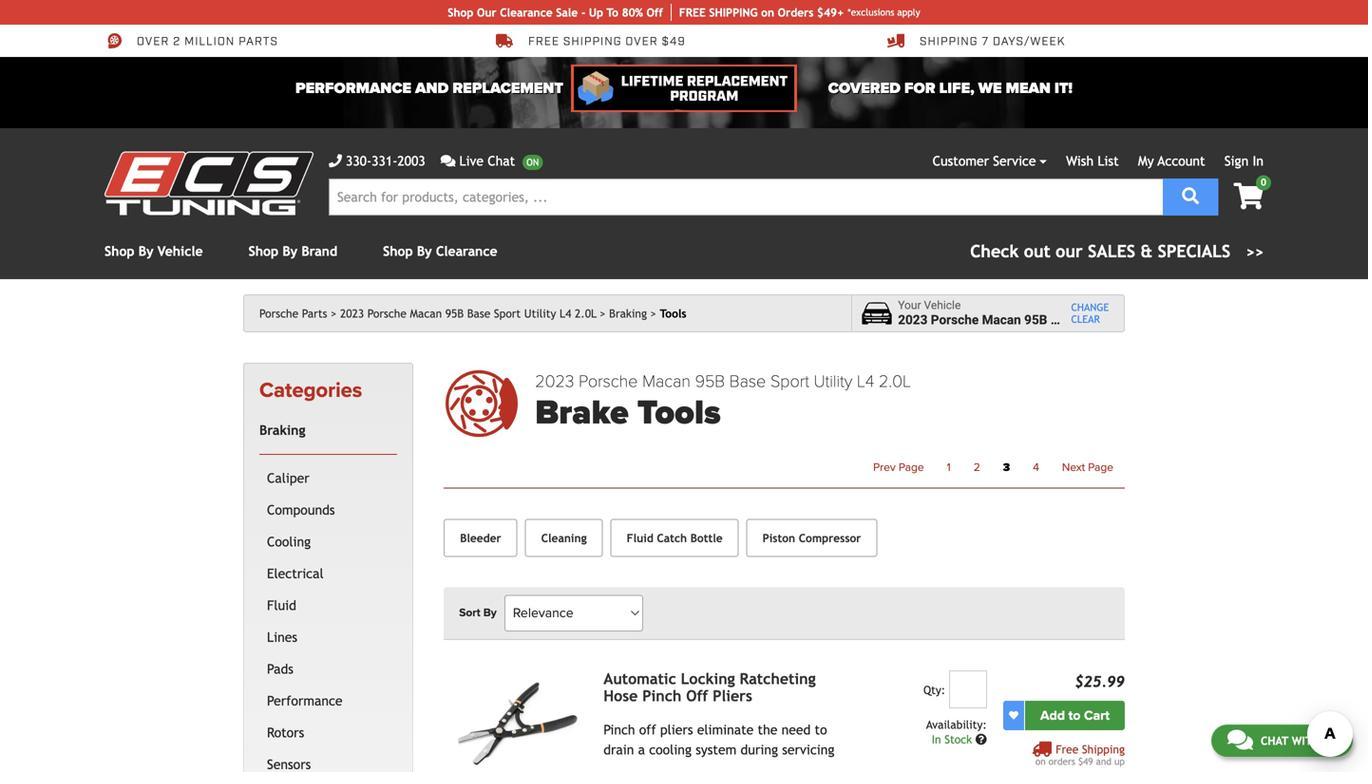 Task type: locate. For each thing, give the bounding box(es) containing it.
off right 80%
[[647, 6, 663, 19]]

orders
[[1049, 756, 1076, 767]]

page inside prev page link
[[899, 461, 924, 475]]

2 horizontal spatial 2023
[[898, 313, 928, 328]]

off left pliers on the bottom right of the page
[[686, 687, 708, 705]]

comments image inside "live chat" link
[[441, 154, 456, 168]]

sort
[[459, 607, 481, 620]]

tools
[[660, 307, 687, 320], [638, 392, 721, 434]]

utility
[[524, 307, 556, 320], [1118, 313, 1152, 328], [814, 372, 853, 392]]

1 vertical spatial 2
[[974, 461, 981, 475]]

pads link
[[263, 654, 394, 686]]

1 vertical spatial on
[[1036, 756, 1046, 767]]

$25.99
[[1075, 673, 1125, 691]]

1 horizontal spatial fluid
[[627, 532, 654, 545]]

1 horizontal spatial utility
[[814, 372, 853, 392]]

0 vertical spatial pinch
[[643, 687, 682, 705]]

wish list
[[1066, 153, 1119, 169]]

fluid for fluid
[[267, 598, 296, 613]]

0 horizontal spatial shipping
[[920, 34, 979, 49]]

vehicle right your
[[924, 299, 961, 312]]

1 horizontal spatial 95b
[[695, 372, 725, 392]]

shop our clearance sale - up to 80% off
[[448, 6, 663, 19]]

braking inside category navigation element
[[259, 423, 306, 438]]

vehicle inside your vehicle 2023 porsche macan 95b base sport utility l4 2.0l
[[924, 299, 961, 312]]

to up servicing in the bottom of the page
[[815, 723, 827, 738]]

l4 for 2023 porsche macan 95b base sport utility l4 2.0l brake tools
[[857, 372, 875, 392]]

0 horizontal spatial clearance
[[436, 244, 498, 259]]

add to wish list image
[[1009, 711, 1019, 721]]

2.0l inside your vehicle 2023 porsche macan 95b base sport utility l4 2.0l
[[1173, 313, 1199, 328]]

free down add to cart
[[1056, 743, 1079, 756]]

shop for shop by brand
[[249, 244, 279, 259]]

over
[[626, 34, 658, 49]]

in stock
[[932, 733, 976, 746]]

0 horizontal spatial sport
[[494, 307, 521, 320]]

free down shop our clearance sale - up to 80% off
[[528, 34, 560, 49]]

sport for 2023 porsche macan 95b base sport utility l4 2.0l brake tools
[[771, 372, 810, 392]]

0 horizontal spatial comments image
[[441, 154, 456, 168]]

0 horizontal spatial page
[[899, 461, 924, 475]]

days/week
[[993, 34, 1066, 49]]

pinch up off
[[643, 687, 682, 705]]

chat with us link
[[1212, 725, 1353, 757]]

1 vertical spatial braking
[[259, 423, 306, 438]]

95b
[[446, 307, 464, 320], [1025, 313, 1048, 328], [695, 372, 725, 392]]

fluid catch bottle link
[[611, 520, 739, 558]]

by up 2023 porsche macan 95b base sport utility l4 2.0l at the top
[[417, 244, 432, 259]]

0 horizontal spatial utility
[[524, 307, 556, 320]]

2 right over
[[173, 34, 181, 49]]

2023 right parts at the top left of the page
[[340, 307, 364, 320]]

0 vertical spatial on
[[761, 6, 775, 19]]

paginated product list navigation navigation
[[535, 456, 1125, 481]]

compounds link
[[263, 495, 394, 526]]

$49
[[662, 34, 686, 49], [1079, 756, 1094, 767]]

cooling
[[649, 743, 692, 758]]

1 horizontal spatial 2
[[974, 461, 981, 475]]

1 horizontal spatial sport
[[771, 372, 810, 392]]

1 vertical spatial vehicle
[[924, 299, 961, 312]]

-
[[581, 6, 586, 19]]

1 vertical spatial braking link
[[256, 415, 394, 447]]

4
[[1033, 461, 1040, 475]]

2 horizontal spatial base
[[1051, 313, 1080, 328]]

3
[[1003, 461, 1010, 475]]

utility for 2023 porsche macan 95b base sport utility l4 2.0l brake tools
[[814, 372, 853, 392]]

0 vertical spatial comments image
[[441, 154, 456, 168]]

sign in link
[[1225, 153, 1264, 169]]

1 horizontal spatial off
[[686, 687, 708, 705]]

2.0l inside 2023 porsche macan 95b base sport utility l4 2.0l brake tools
[[879, 372, 911, 392]]

0 horizontal spatial macan
[[410, 307, 442, 320]]

sport
[[494, 307, 521, 320], [1083, 313, 1115, 328], [771, 372, 810, 392]]

account
[[1158, 153, 1206, 169]]

2023 porsche macan 95b base sport utility l4 2.0l link
[[340, 307, 606, 320]]

0 vertical spatial free
[[528, 34, 560, 49]]

on left 'orders'
[[1036, 756, 1046, 767]]

shipping
[[920, 34, 979, 49], [1082, 743, 1125, 756]]

$49 right over
[[662, 34, 686, 49]]

clearance right our
[[500, 6, 553, 19]]

0 vertical spatial vehicle
[[158, 244, 203, 259]]

1 horizontal spatial vehicle
[[924, 299, 961, 312]]

2 horizontal spatial utility
[[1118, 313, 1152, 328]]

to right add
[[1069, 708, 1081, 724]]

in left the stock at the bottom right
[[932, 733, 941, 746]]

0 horizontal spatial chat
[[488, 153, 515, 169]]

1 horizontal spatial 2023
[[535, 372, 574, 392]]

0 vertical spatial chat
[[488, 153, 515, 169]]

brake
[[535, 392, 629, 434]]

1 vertical spatial off
[[686, 687, 708, 705]]

shop by brand link
[[249, 244, 337, 259]]

1 horizontal spatial braking
[[609, 307, 647, 320]]

comments image
[[441, 154, 456, 168], [1228, 729, 1253, 752]]

2.0l for 2023 porsche macan 95b base sport utility l4 2.0l
[[575, 307, 597, 320]]

comments image inside "chat with us" 'link'
[[1228, 729, 1253, 752]]

pinch off pliers eliminate the need to drain a cooling system during servicing
[[604, 723, 835, 758]]

1 horizontal spatial clearance
[[500, 6, 553, 19]]

1 vertical spatial clearance
[[436, 244, 498, 259]]

we
[[979, 79, 1002, 97]]

1 page from the left
[[899, 461, 924, 475]]

cooling link
[[263, 526, 394, 558]]

phone image
[[329, 154, 342, 168]]

page right prev
[[899, 461, 924, 475]]

$49 left and
[[1079, 756, 1094, 767]]

clearance up 2023 porsche macan 95b base sport utility l4 2.0l at the top
[[436, 244, 498, 259]]

macan inside your vehicle 2023 porsche macan 95b base sport utility l4 2.0l
[[982, 313, 1021, 328]]

shop by vehicle link
[[105, 244, 203, 259]]

1 vertical spatial in
[[932, 733, 941, 746]]

comments image for chat
[[1228, 729, 1253, 752]]

ping
[[733, 6, 758, 19]]

sign
[[1225, 153, 1249, 169]]

shipping down cart
[[1082, 743, 1125, 756]]

free
[[528, 34, 560, 49], [1056, 743, 1079, 756]]

2 horizontal spatial 2.0l
[[1173, 313, 1199, 328]]

0 horizontal spatial free
[[528, 34, 560, 49]]

1 vertical spatial fluid
[[267, 598, 296, 613]]

sensors link
[[263, 749, 394, 773]]

1 horizontal spatial braking link
[[609, 307, 657, 320]]

shop by clearance
[[383, 244, 498, 259]]

base inside 2023 porsche macan 95b base sport utility l4 2.0l brake tools
[[730, 372, 766, 392]]

1 vertical spatial chat
[[1261, 735, 1289, 748]]

0 horizontal spatial pinch
[[604, 723, 635, 738]]

4 link
[[1022, 456, 1051, 481]]

macan for 2023 porsche macan 95b base sport utility l4 2.0l brake tools
[[643, 372, 691, 392]]

0 link
[[1219, 175, 1272, 211]]

2 horizontal spatial macan
[[982, 313, 1021, 328]]

ratcheting
[[740, 670, 816, 688]]

category navigation element
[[243, 363, 414, 773]]

0 horizontal spatial l4
[[560, 307, 572, 320]]

compounds
[[267, 503, 335, 518]]

0 vertical spatial clearance
[[500, 6, 553, 19]]

0 vertical spatial fluid
[[627, 532, 654, 545]]

caliper
[[267, 471, 310, 486]]

pinch
[[643, 687, 682, 705], [604, 723, 635, 738]]

0 horizontal spatial off
[[647, 6, 663, 19]]

0 vertical spatial off
[[647, 6, 663, 19]]

apply
[[898, 7, 921, 18]]

page right next
[[1088, 461, 1114, 475]]

0 horizontal spatial 2.0l
[[575, 307, 597, 320]]

on
[[761, 6, 775, 19], [1036, 756, 1046, 767]]

free inside free shipping on orders $49 and up
[[1056, 743, 1079, 756]]

shop for shop by vehicle
[[105, 244, 135, 259]]

1 vertical spatial free
[[1056, 743, 1079, 756]]

1 horizontal spatial pinch
[[643, 687, 682, 705]]

shop by clearance link
[[383, 244, 498, 259]]

chat left with
[[1261, 735, 1289, 748]]

0 horizontal spatial 2023
[[340, 307, 364, 320]]

by left brand
[[283, 244, 298, 259]]

1 horizontal spatial l4
[[857, 372, 875, 392]]

page for next page
[[1088, 461, 1114, 475]]

fluid inside "braking subcategories" "element"
[[267, 598, 296, 613]]

page inside next page link
[[1088, 461, 1114, 475]]

fluid catch bottle
[[627, 532, 723, 545]]

macan inside 2023 porsche macan 95b base sport utility l4 2.0l brake tools
[[643, 372, 691, 392]]

$49 inside free shipping on orders $49 and up
[[1079, 756, 1094, 767]]

1 horizontal spatial free
[[1056, 743, 1079, 756]]

0 horizontal spatial braking link
[[256, 415, 394, 447]]

2 page from the left
[[1088, 461, 1114, 475]]

to inside add to cart button
[[1069, 708, 1081, 724]]

ecs tuning image
[[105, 152, 314, 215]]

fluid link
[[263, 590, 394, 622]]

0 horizontal spatial 95b
[[446, 307, 464, 320]]

automatic
[[604, 670, 676, 688]]

chat right the 'live'
[[488, 153, 515, 169]]

sport inside 2023 porsche macan 95b base sport utility l4 2.0l brake tools
[[771, 372, 810, 392]]

1 vertical spatial pinch
[[604, 723, 635, 738]]

1 horizontal spatial comments image
[[1228, 729, 1253, 752]]

page for prev page
[[899, 461, 924, 475]]

shipping left 7
[[920, 34, 979, 49]]

orders
[[778, 6, 814, 19]]

on inside free shipping on orders $49 and up
[[1036, 756, 1046, 767]]

base for 2023 porsche macan 95b base sport utility l4 2.0l brake tools
[[730, 372, 766, 392]]

by
[[139, 244, 154, 259], [283, 244, 298, 259], [417, 244, 432, 259], [483, 607, 497, 620]]

to inside pinch off pliers eliminate the need to drain a cooling system during servicing
[[815, 723, 827, 738]]

2023 inside 2023 porsche macan 95b base sport utility l4 2.0l brake tools
[[535, 372, 574, 392]]

0 horizontal spatial 2
[[173, 34, 181, 49]]

piston compressor
[[763, 532, 861, 545]]

2003
[[398, 153, 426, 169]]

comments image left chat with us
[[1228, 729, 1253, 752]]

vehicle down ecs tuning image
[[158, 244, 203, 259]]

ship
[[709, 6, 733, 19]]

sales & specials
[[1088, 241, 1231, 261]]

covered for life, we mean it!
[[829, 79, 1073, 97]]

0 horizontal spatial in
[[932, 733, 941, 746]]

0 vertical spatial shipping
[[920, 34, 979, 49]]

2023 for 2023 porsche macan 95b base sport utility l4 2.0l brake tools
[[535, 372, 574, 392]]

catch
[[657, 532, 687, 545]]

1 horizontal spatial macan
[[643, 372, 691, 392]]

0 horizontal spatial $49
[[662, 34, 686, 49]]

performance and replacement
[[296, 79, 564, 97]]

1 vertical spatial $49
[[1079, 756, 1094, 767]]

drain
[[604, 743, 634, 758]]

0 horizontal spatial fluid
[[267, 598, 296, 613]]

0 horizontal spatial base
[[467, 307, 491, 320]]

sales & specials link
[[971, 239, 1264, 264]]

1 horizontal spatial to
[[1069, 708, 1081, 724]]

1 vertical spatial tools
[[638, 392, 721, 434]]

1 horizontal spatial base
[[730, 372, 766, 392]]

base inside your vehicle 2023 porsche macan 95b base sport utility l4 2.0l
[[1051, 313, 1080, 328]]

0 vertical spatial 2
[[173, 34, 181, 49]]

prev
[[874, 461, 896, 475]]

l4 inside 2023 porsche macan 95b base sport utility l4 2.0l brake tools
[[857, 372, 875, 392]]

automatic locking ratcheting hose pinch off pliers
[[604, 670, 816, 705]]

0
[[1261, 177, 1267, 188]]

by right sort
[[483, 607, 497, 620]]

on right the ping
[[761, 6, 775, 19]]

0 horizontal spatial to
[[815, 723, 827, 738]]

performance
[[296, 79, 412, 97]]

1 horizontal spatial on
[[1036, 756, 1046, 767]]

330-331-2003
[[346, 153, 426, 169]]

shipping
[[564, 34, 622, 49]]

1 horizontal spatial $49
[[1079, 756, 1094, 767]]

0 horizontal spatial vehicle
[[158, 244, 203, 259]]

by for clearance
[[417, 244, 432, 259]]

fluid left catch
[[627, 532, 654, 545]]

off
[[647, 6, 663, 19], [686, 687, 708, 705]]

qty:
[[924, 684, 946, 697]]

by for brand
[[283, 244, 298, 259]]

1 horizontal spatial page
[[1088, 461, 1114, 475]]

covered
[[829, 79, 901, 97]]

2 right the 1
[[974, 461, 981, 475]]

braking link
[[609, 307, 657, 320], [256, 415, 394, 447]]

chat with us
[[1261, 735, 1337, 748]]

2023 up brake
[[535, 372, 574, 392]]

2 horizontal spatial 95b
[[1025, 313, 1048, 328]]

wish
[[1066, 153, 1094, 169]]

fluid up lines
[[267, 598, 296, 613]]

0 vertical spatial $49
[[662, 34, 686, 49]]

comments image left the 'live'
[[441, 154, 456, 168]]

shop
[[448, 6, 474, 19], [105, 244, 135, 259], [249, 244, 279, 259], [383, 244, 413, 259]]

replacement
[[453, 79, 564, 97]]

in
[[1253, 153, 1264, 169], [932, 733, 941, 746]]

1 horizontal spatial 2.0l
[[879, 372, 911, 392]]

need
[[782, 723, 811, 738]]

2.0l for 2023 porsche macan 95b base sport utility l4 2.0l brake tools
[[879, 372, 911, 392]]

2023 down your
[[898, 313, 928, 328]]

question circle image
[[976, 734, 987, 745]]

bleeder link
[[444, 520, 518, 558]]

porsche inside your vehicle 2023 porsche macan 95b base sport utility l4 2.0l
[[931, 313, 979, 328]]

change
[[1072, 302, 1109, 314]]

0 horizontal spatial braking
[[259, 423, 306, 438]]

clearance for by
[[436, 244, 498, 259]]

Search text field
[[329, 179, 1163, 216]]

2 horizontal spatial l4
[[1155, 313, 1170, 328]]

95b inside 2023 porsche macan 95b base sport utility l4 2.0l brake tools
[[695, 372, 725, 392]]

by down ecs tuning image
[[139, 244, 154, 259]]

1 horizontal spatial shipping
[[1082, 743, 1125, 756]]

pinch up drain
[[604, 723, 635, 738]]

1 horizontal spatial chat
[[1261, 735, 1289, 748]]

0 horizontal spatial on
[[761, 6, 775, 19]]

list
[[1098, 153, 1119, 169]]

electrical
[[267, 566, 324, 581]]

2023
[[340, 307, 364, 320], [898, 313, 928, 328], [535, 372, 574, 392]]

2 horizontal spatial sport
[[1083, 313, 1115, 328]]

1 vertical spatial comments image
[[1228, 729, 1253, 752]]

off
[[639, 723, 656, 738]]

None number field
[[949, 671, 987, 709]]

0 vertical spatial in
[[1253, 153, 1264, 169]]

servicing
[[782, 743, 835, 758]]

1 vertical spatial shipping
[[1082, 743, 1125, 756]]

mean
[[1006, 79, 1051, 97]]

in right sign
[[1253, 153, 1264, 169]]

change link
[[1072, 302, 1109, 314]]

utility inside 2023 porsche macan 95b base sport utility l4 2.0l brake tools
[[814, 372, 853, 392]]



Task type: vqa. For each thing, say whether or not it's contained in the screenshot.
the 95B corresponding to 2023 Porsche Macan 95B Base Sport Utility L4 2.0L Brake Tools
yes



Task type: describe. For each thing, give the bounding box(es) containing it.
cleaning link
[[525, 520, 603, 558]]

performance
[[267, 694, 343, 709]]

by for vehicle
[[139, 244, 154, 259]]

clear
[[1072, 314, 1100, 326]]

l4 inside your vehicle 2023 porsche macan 95b base sport utility l4 2.0l
[[1155, 313, 1170, 328]]

tools inside 2023 porsche macan 95b base sport utility l4 2.0l brake tools
[[638, 392, 721, 434]]

eliminate
[[697, 723, 754, 738]]

330-
[[346, 153, 372, 169]]

live
[[459, 153, 484, 169]]

porsche parts link
[[259, 307, 337, 320]]

for
[[905, 79, 936, 97]]

off inside "shop our clearance sale - up to 80% off" link
[[647, 6, 663, 19]]

pinch inside automatic locking ratcheting hose pinch off pliers
[[643, 687, 682, 705]]

sort by
[[459, 607, 497, 620]]

bottle
[[691, 532, 723, 545]]

automatic locking ratcheting hose pinch off pliers link
[[604, 670, 816, 705]]

shop by vehicle
[[105, 244, 203, 259]]

macan for 2023 porsche macan 95b base sport utility l4 2.0l
[[410, 307, 442, 320]]

sport inside your vehicle 2023 porsche macan 95b base sport utility l4 2.0l
[[1083, 313, 1115, 328]]

clear link
[[1072, 314, 1109, 326]]

0 vertical spatial braking
[[609, 307, 647, 320]]

free for shipping
[[1056, 743, 1079, 756]]

shopping cart image
[[1234, 183, 1264, 210]]

live chat
[[459, 153, 515, 169]]

chat inside 'link'
[[1261, 735, 1289, 748]]

off inside automatic locking ratcheting hose pinch off pliers
[[686, 687, 708, 705]]

us
[[1324, 735, 1337, 748]]

caliper link
[[263, 463, 394, 495]]

customer service
[[933, 153, 1036, 169]]

lines link
[[263, 622, 394, 654]]

sign in
[[1225, 153, 1264, 169]]

parts
[[239, 34, 278, 49]]

braking link inside category navigation element
[[256, 415, 394, 447]]

*exclusions
[[848, 7, 895, 18]]

95b for 2023 porsche macan 95b base sport utility l4 2.0l brake tools
[[695, 372, 725, 392]]

piston compressor link
[[747, 520, 878, 558]]

service
[[993, 153, 1036, 169]]

shop for shop our clearance sale - up to 80% off
[[448, 6, 474, 19]]

pinch inside pinch off pliers eliminate the need to drain a cooling system during servicing
[[604, 723, 635, 738]]

porsche parts
[[259, 307, 327, 320]]

shipping 7 days/week
[[920, 34, 1066, 49]]

es#2942397 - kdt145 - automatic locking ratcheting hose pinch off pliers - pinch off pliers eliminate the need to drain a cooling system during servicing - gear wrench - audi bmw volkswagen mercedes benz mini porsche image
[[444, 671, 588, 773]]

331-
[[372, 153, 398, 169]]

comments image for live
[[441, 154, 456, 168]]

a
[[638, 743, 645, 758]]

2 inside "paginated product list navigation" "navigation"
[[974, 461, 981, 475]]

330-331-2003 link
[[329, 151, 426, 171]]

utility for 2023 porsche macan 95b base sport utility l4 2.0l
[[524, 307, 556, 320]]

cart
[[1084, 708, 1110, 724]]

change clear
[[1072, 302, 1109, 326]]

up
[[1115, 756, 1125, 767]]

0 vertical spatial tools
[[660, 307, 687, 320]]

live chat link
[[441, 151, 543, 171]]

lifetime replacement program banner image
[[571, 65, 797, 112]]

shop for shop by clearance
[[383, 244, 413, 259]]

it!
[[1055, 79, 1073, 97]]

search image
[[1183, 188, 1200, 205]]

my account
[[1138, 153, 1206, 169]]

performance link
[[263, 686, 394, 717]]

1
[[947, 461, 951, 475]]

clearance for our
[[500, 6, 553, 19]]

shipping inside shipping 7 days/week link
[[920, 34, 979, 49]]

my account link
[[1138, 153, 1206, 169]]

sport for 2023 porsche macan 95b base sport utility l4 2.0l
[[494, 307, 521, 320]]

prev page
[[874, 461, 924, 475]]

your
[[898, 299, 921, 312]]

add to cart button
[[1025, 701, 1125, 731]]

our
[[477, 6, 497, 19]]

free shipping over $49
[[528, 34, 686, 49]]

95b for 2023 porsche macan 95b base sport utility l4 2.0l
[[446, 307, 464, 320]]

3 link
[[992, 456, 1022, 481]]

$49+
[[817, 6, 844, 19]]

up
[[589, 6, 603, 19]]

electrical link
[[263, 558, 394, 590]]

sale
[[556, 6, 578, 19]]

braking subcategories element
[[259, 454, 397, 773]]

utility inside your vehicle 2023 porsche macan 95b base sport utility l4 2.0l
[[1118, 313, 1152, 328]]

free shipping on orders $49 and up
[[1036, 743, 1125, 767]]

and
[[1096, 756, 1112, 767]]

customer service button
[[933, 151, 1047, 171]]

over
[[137, 34, 169, 49]]

parts
[[302, 307, 327, 320]]

pads
[[267, 662, 294, 677]]

shipping 7 days/week link
[[888, 32, 1066, 49]]

fluid for fluid catch bottle
[[627, 532, 654, 545]]

over 2 million parts
[[137, 34, 278, 49]]

your vehicle 2023 porsche macan 95b base sport utility l4 2.0l
[[898, 299, 1199, 328]]

cooling
[[267, 534, 311, 550]]

lines
[[267, 630, 298, 645]]

base for 2023 porsche macan 95b base sport utility l4 2.0l
[[467, 307, 491, 320]]

0 vertical spatial braking link
[[609, 307, 657, 320]]

add
[[1041, 708, 1065, 724]]

l4 for 2023 porsche macan 95b base sport utility l4 2.0l
[[560, 307, 572, 320]]

brand
[[302, 244, 337, 259]]

shop our clearance sale - up to 80% off link
[[448, 4, 672, 21]]

specials
[[1158, 241, 1231, 261]]

shop by brand
[[249, 244, 337, 259]]

1 horizontal spatial in
[[1253, 153, 1264, 169]]

compressor
[[799, 532, 861, 545]]

my
[[1138, 153, 1154, 169]]

prev page link
[[862, 456, 936, 481]]

&
[[1141, 241, 1153, 261]]

1 link
[[936, 456, 963, 481]]

80%
[[622, 6, 643, 19]]

stock
[[945, 733, 972, 746]]

availability:
[[926, 718, 987, 732]]

porsche inside 2023 porsche macan 95b base sport utility l4 2.0l brake tools
[[579, 372, 638, 392]]

shipping inside free shipping on orders $49 and up
[[1082, 743, 1125, 756]]

95b inside your vehicle 2023 porsche macan 95b base sport utility l4 2.0l
[[1025, 313, 1048, 328]]

2023 for 2023 porsche macan 95b base sport utility l4 2.0l
[[340, 307, 364, 320]]

2023 inside your vehicle 2023 porsche macan 95b base sport utility l4 2.0l
[[898, 313, 928, 328]]

rotors link
[[263, 717, 394, 749]]

free for shipping
[[528, 34, 560, 49]]



